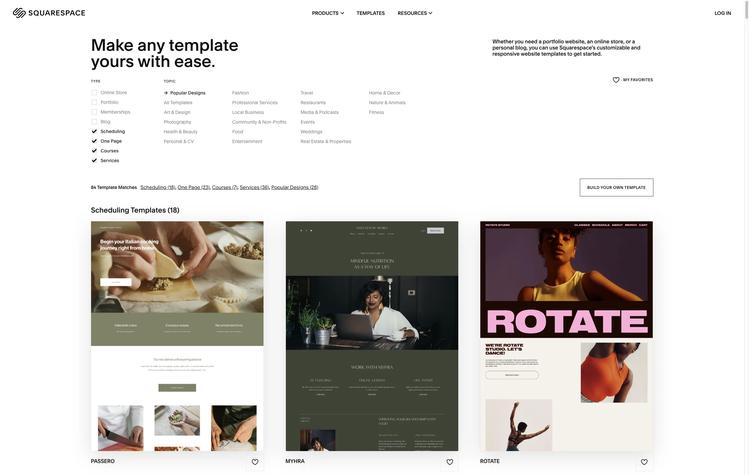 Task type: vqa. For each thing, say whether or not it's contained in the screenshot.
second Preview from left
yes



Task type: locate. For each thing, give the bounding box(es) containing it.
1 preview from the left
[[148, 337, 176, 344]]

& for design
[[171, 110, 174, 115]]

with inside make any template yours with ease.
[[138, 51, 170, 71]]

1 vertical spatial popular
[[271, 184, 289, 191]]

& right nature
[[385, 100, 388, 106]]

services right "(7)"
[[240, 184, 259, 191]]

art & design
[[164, 110, 190, 115]]

travel
[[301, 90, 313, 96]]

scheduling for scheduling
[[101, 129, 125, 134]]

1 horizontal spatial preview
[[345, 337, 374, 344]]

you
[[515, 38, 524, 45], [529, 44, 538, 51]]

an
[[587, 38, 593, 45]]

2 vertical spatial services
[[240, 184, 259, 191]]

community
[[232, 119, 257, 125]]

a
[[539, 38, 542, 45], [632, 38, 635, 45]]

can
[[539, 44, 548, 51]]

0 vertical spatial page
[[111, 138, 122, 144]]

1 horizontal spatial start
[[337, 324, 357, 331]]

to
[[567, 51, 572, 57]]

get
[[574, 51, 582, 57]]

2 horizontal spatial start
[[532, 324, 551, 331]]

build your own template
[[587, 185, 646, 190]]

popular designs link
[[164, 90, 206, 96]]

popular designs (28) link
[[271, 184, 318, 191]]

0 vertical spatial rotate
[[571, 324, 595, 331]]

, left "courses (7)" link
[[210, 184, 211, 191]]

84 template matches
[[91, 185, 137, 191]]

scheduling for scheduling (18) , one page (23) , courses (7) , services (36) , popular designs (28)
[[141, 184, 166, 191]]

scheduling down template
[[91, 206, 129, 215]]

with for start with myhra
[[358, 324, 375, 331]]

0 horizontal spatial templates
[[131, 206, 166, 215]]

favorites
[[631, 78, 653, 82]]

build
[[587, 185, 600, 190]]

2 start from the left
[[337, 324, 357, 331]]

0 horizontal spatial designs
[[188, 90, 206, 96]]

popular designs
[[170, 90, 206, 96]]

preview down start with rotate
[[540, 337, 568, 344]]

& right "art"
[[171, 110, 174, 115]]

with up topic
[[138, 51, 170, 71]]

, left services (36) link
[[238, 184, 239, 191]]

1 vertical spatial page
[[189, 184, 200, 191]]

start inside "button"
[[532, 324, 551, 331]]

& right estate
[[325, 139, 328, 145]]

media
[[301, 110, 314, 115]]

1 vertical spatial courses
[[212, 184, 231, 191]]

fashion
[[232, 90, 249, 96]]

3 , from the left
[[238, 184, 239, 191]]

with up preview rotate on the right bottom of the page
[[553, 324, 569, 331]]

templates for all templates
[[170, 100, 192, 106]]

& for cv
[[183, 139, 186, 145]]

photography link
[[164, 119, 198, 125]]

0 horizontal spatial template
[[169, 35, 239, 55]]

travel link
[[301, 90, 320, 96]]

with for start with rotate
[[553, 324, 569, 331]]

you left can at the right top of the page
[[529, 44, 538, 51]]

)
[[177, 206, 179, 215]]

scheduling up one page
[[101, 129, 125, 134]]

preview passero
[[148, 337, 207, 344]]

2 vertical spatial scheduling
[[91, 206, 129, 215]]

1 start from the left
[[140, 324, 159, 331]]

popular right (36)
[[271, 184, 289, 191]]

events link
[[301, 119, 321, 125]]

courses down one page
[[101, 148, 119, 154]]

& right home
[[383, 90, 386, 96]]

squarespace logo link
[[13, 8, 157, 18]]

topic
[[164, 79, 176, 84]]

1 horizontal spatial page
[[189, 184, 200, 191]]

1 horizontal spatial templates
[[170, 100, 192, 106]]

start with rotate button
[[532, 319, 602, 337]]

& left non-
[[258, 119, 261, 125]]

home & decor link
[[369, 90, 407, 96]]

0 horizontal spatial page
[[111, 138, 122, 144]]

designs up all templates link
[[188, 90, 206, 96]]

start up the preview myhra
[[337, 324, 357, 331]]

community & non-profits link
[[232, 119, 293, 125]]

with up the preview myhra
[[358, 324, 375, 331]]

0 vertical spatial passero
[[179, 324, 208, 331]]

preview for preview myhra
[[345, 337, 374, 344]]

need
[[525, 38, 538, 45]]

non-
[[262, 119, 273, 125]]

, left the popular designs (28) link
[[269, 184, 270, 191]]

popular up all templates
[[170, 90, 187, 96]]

scheduling
[[101, 129, 125, 134], [141, 184, 166, 191], [91, 206, 129, 215]]

4 , from the left
[[269, 184, 270, 191]]

templates
[[541, 51, 566, 57]]

my favorites link
[[613, 76, 653, 85]]

all templates link
[[164, 100, 199, 106]]

2 horizontal spatial preview
[[540, 337, 568, 344]]

1 vertical spatial passero
[[178, 337, 207, 344]]

0 horizontal spatial a
[[539, 38, 542, 45]]

art
[[164, 110, 170, 115]]

0 horizontal spatial start
[[140, 324, 159, 331]]

preview
[[148, 337, 176, 344], [345, 337, 374, 344], [540, 337, 568, 344]]

0 vertical spatial scheduling
[[101, 129, 125, 134]]

start with myhra
[[337, 324, 400, 331]]

online
[[594, 38, 610, 45]]

preview rotate link
[[540, 332, 594, 349]]

1 horizontal spatial you
[[529, 44, 538, 51]]

personal & cv
[[164, 139, 194, 145]]

real estate & properties link
[[301, 139, 358, 145]]

3 preview from the left
[[540, 337, 568, 344]]

& for non-
[[258, 119, 261, 125]]

0 vertical spatial myhra
[[377, 324, 400, 331]]

template
[[97, 185, 117, 191]]

beauty
[[183, 129, 198, 135]]

food
[[232, 129, 243, 135]]

blog,
[[515, 44, 528, 51]]

0 vertical spatial templates
[[357, 10, 385, 16]]

0 vertical spatial popular
[[170, 90, 187, 96]]

designs left (28)
[[290, 184, 309, 191]]

professional services
[[232, 100, 278, 106]]

0 horizontal spatial popular
[[170, 90, 187, 96]]

& for animals
[[385, 100, 388, 106]]

scheduling templates ( 18 )
[[91, 206, 179, 215]]

2 preview from the left
[[345, 337, 374, 344]]

preview down start with passero
[[148, 337, 176, 344]]

myhra inside "link"
[[375, 337, 399, 344]]

& for beauty
[[179, 129, 182, 135]]

1 vertical spatial one
[[178, 184, 187, 191]]

preview inside "link"
[[345, 337, 374, 344]]

start up preview rotate on the right bottom of the page
[[532, 324, 551, 331]]

& right media
[[315, 110, 318, 115]]

log             in link
[[715, 10, 731, 16]]

photography
[[164, 119, 191, 125]]

preview down start with myhra
[[345, 337, 374, 344]]

professional services link
[[232, 100, 284, 106]]

services down one page
[[101, 158, 119, 164]]

myhra image
[[286, 222, 458, 452]]

a right need
[[539, 38, 542, 45]]

1 vertical spatial templates
[[170, 100, 192, 106]]

courses
[[101, 148, 119, 154], [212, 184, 231, 191]]

1 vertical spatial scheduling
[[141, 184, 166, 191]]

one down blog
[[101, 138, 110, 144]]

page down memberships
[[111, 138, 122, 144]]

rotate
[[571, 324, 595, 331], [570, 337, 594, 344], [480, 459, 500, 465]]

1 a from the left
[[539, 38, 542, 45]]

with up preview passero
[[161, 324, 177, 331]]

services up business
[[259, 100, 278, 106]]

one
[[101, 138, 110, 144], [178, 184, 187, 191]]

build your own template button
[[580, 179, 653, 197]]

you left need
[[515, 38, 524, 45]]

with inside "button"
[[553, 324, 569, 331]]

cv
[[188, 139, 194, 145]]

popular
[[170, 90, 187, 96], [271, 184, 289, 191]]

2 vertical spatial templates
[[131, 206, 166, 215]]

0 horizontal spatial preview
[[148, 337, 176, 344]]

2 horizontal spatial templates
[[357, 10, 385, 16]]

local business
[[232, 110, 264, 115]]

a right or
[[632, 38, 635, 45]]

scheduling left (18)
[[141, 184, 166, 191]]

one page (23) link
[[178, 184, 210, 191]]

templates
[[357, 10, 385, 16], [170, 100, 192, 106], [131, 206, 166, 215]]

one right (18)
[[178, 184, 187, 191]]

1 vertical spatial template
[[625, 185, 646, 190]]

rotate image
[[480, 222, 653, 452]]

make any template yours with ease.
[[91, 35, 242, 71]]

template inside the build your own template button
[[625, 185, 646, 190]]

0 vertical spatial one
[[101, 138, 110, 144]]

, left one page (23) link
[[175, 184, 176, 191]]

&
[[383, 90, 386, 96], [385, 100, 388, 106], [171, 110, 174, 115], [315, 110, 318, 115], [258, 119, 261, 125], [179, 129, 182, 135], [183, 139, 186, 145], [325, 139, 328, 145]]

make
[[91, 35, 134, 55]]

decor
[[387, 90, 400, 96]]

page left the (23) on the left
[[189, 184, 200, 191]]

1 horizontal spatial a
[[632, 38, 635, 45]]

1 vertical spatial designs
[[290, 184, 309, 191]]

use
[[549, 44, 558, 51]]

(36)
[[261, 184, 269, 191]]

1 vertical spatial myhra
[[375, 337, 399, 344]]

preview for preview passero
[[148, 337, 176, 344]]

real estate & properties
[[301, 139, 351, 145]]

0 vertical spatial courses
[[101, 148, 119, 154]]

entertainment link
[[232, 139, 269, 145]]

business
[[245, 110, 264, 115]]

nature & animals link
[[369, 100, 412, 106]]

0 vertical spatial template
[[169, 35, 239, 55]]

products button
[[312, 0, 344, 26]]

scheduling for scheduling templates ( 18 )
[[91, 206, 129, 215]]

health & beauty link
[[164, 129, 204, 135]]

& right health
[[179, 129, 182, 135]]

(23)
[[201, 184, 210, 191]]

& left the cv
[[183, 139, 186, 145]]

courses left "(7)"
[[212, 184, 231, 191]]

1 horizontal spatial template
[[625, 185, 646, 190]]

start up preview passero
[[140, 324, 159, 331]]

0 horizontal spatial courses
[[101, 148, 119, 154]]

template inside make any template yours with ease.
[[169, 35, 239, 55]]

3 start from the left
[[532, 324, 551, 331]]



Task type: describe. For each thing, give the bounding box(es) containing it.
your
[[601, 185, 612, 190]]

matches
[[118, 185, 137, 191]]

fitness
[[369, 110, 384, 115]]

18
[[170, 206, 177, 215]]

my favorites
[[624, 78, 653, 82]]

1 horizontal spatial popular
[[271, 184, 289, 191]]

0 horizontal spatial you
[[515, 38, 524, 45]]

(
[[168, 206, 170, 215]]

local
[[232, 110, 244, 115]]

media & podcasts
[[301, 110, 339, 115]]

& for podcasts
[[315, 110, 318, 115]]

passero element
[[91, 222, 264, 452]]

add passero to your favorites list image
[[252, 459, 259, 467]]

any
[[137, 35, 165, 55]]

log             in
[[715, 10, 731, 16]]

customizable
[[597, 44, 630, 51]]

2 vertical spatial rotate
[[480, 459, 500, 465]]

entertainment
[[232, 139, 262, 145]]

and
[[631, 44, 641, 51]]

(18)
[[168, 184, 175, 191]]

1 horizontal spatial courses
[[212, 184, 231, 191]]

rotate inside "button"
[[571, 324, 595, 331]]

add myhra to your favorites list image
[[446, 459, 453, 467]]

1 horizontal spatial designs
[[290, 184, 309, 191]]

myhra element
[[286, 222, 458, 452]]

home & decor
[[369, 90, 400, 96]]

(7)
[[232, 184, 238, 191]]

add rotate to your favorites list image
[[641, 459, 648, 467]]

home
[[369, 90, 382, 96]]

one page
[[101, 138, 122, 144]]

health
[[164, 129, 178, 135]]

(28)
[[310, 184, 318, 191]]

professional
[[232, 100, 258, 106]]

personal & cv link
[[164, 139, 200, 145]]

2 vertical spatial passero
[[91, 459, 115, 465]]

resources button
[[398, 0, 432, 26]]

0 vertical spatial designs
[[188, 90, 206, 96]]

start with rotate
[[532, 324, 595, 331]]

preview passero link
[[148, 332, 207, 349]]

start with passero button
[[140, 319, 215, 337]]

own
[[613, 185, 624, 190]]

products
[[312, 10, 339, 16]]

myhra inside button
[[377, 324, 400, 331]]

start for start with rotate
[[532, 324, 551, 331]]

in
[[726, 10, 731, 16]]

health & beauty
[[164, 129, 198, 135]]

restaurants
[[301, 100, 326, 106]]

website,
[[565, 38, 586, 45]]

preview myhra
[[345, 337, 399, 344]]

yours
[[91, 51, 134, 71]]

all
[[164, 100, 169, 106]]

animals
[[389, 100, 406, 106]]

log
[[715, 10, 725, 16]]

start for start with passero
[[140, 324, 159, 331]]

type
[[91, 79, 101, 84]]

start with passero
[[140, 324, 208, 331]]

2 , from the left
[[210, 184, 211, 191]]

estate
[[311, 139, 324, 145]]

0 horizontal spatial one
[[101, 138, 110, 144]]

store,
[[611, 38, 625, 45]]

passero inside button
[[179, 324, 208, 331]]

start for start with myhra
[[337, 324, 357, 331]]

art & design link
[[164, 110, 197, 115]]

restaurants link
[[301, 100, 332, 106]]

squarespace logo image
[[13, 8, 85, 18]]

profits
[[273, 119, 286, 125]]

local business link
[[232, 110, 270, 115]]

properties
[[329, 139, 351, 145]]

courses (7) link
[[212, 184, 238, 191]]

personal
[[493, 44, 514, 51]]

store
[[116, 90, 127, 96]]

1 vertical spatial rotate
[[570, 337, 594, 344]]

design
[[175, 110, 190, 115]]

personal
[[164, 139, 182, 145]]

scheduling (18) , one page (23) , courses (7) , services (36) , popular designs (28)
[[141, 184, 318, 191]]

memberships
[[101, 109, 130, 115]]

online
[[101, 90, 115, 96]]

media & podcasts link
[[301, 110, 345, 115]]

or
[[626, 38, 631, 45]]

rotate element
[[480, 222, 653, 452]]

weddings
[[301, 129, 322, 135]]

2 a from the left
[[632, 38, 635, 45]]

& for decor
[[383, 90, 386, 96]]

84
[[91, 185, 96, 191]]

whether
[[493, 38, 514, 45]]

squarespace's
[[560, 44, 596, 51]]

scheduling (18) link
[[141, 184, 175, 191]]

my
[[624, 78, 630, 82]]

all templates
[[164, 100, 192, 106]]

1 vertical spatial services
[[101, 158, 119, 164]]

1 , from the left
[[175, 184, 176, 191]]

responsive
[[493, 51, 520, 57]]

preview for preview rotate
[[540, 337, 568, 344]]

blog
[[101, 119, 110, 125]]

community & non-profits
[[232, 119, 286, 125]]

2 vertical spatial myhra
[[286, 459, 305, 465]]

passero image
[[91, 222, 264, 452]]

fitness link
[[369, 110, 391, 115]]

services (36) link
[[240, 184, 269, 191]]

with for start with passero
[[161, 324, 177, 331]]

1 horizontal spatial one
[[178, 184, 187, 191]]

food link
[[232, 129, 250, 135]]

templates for scheduling templates ( 18 )
[[131, 206, 166, 215]]

events
[[301, 119, 315, 125]]

0 vertical spatial services
[[259, 100, 278, 106]]

real
[[301, 139, 310, 145]]



